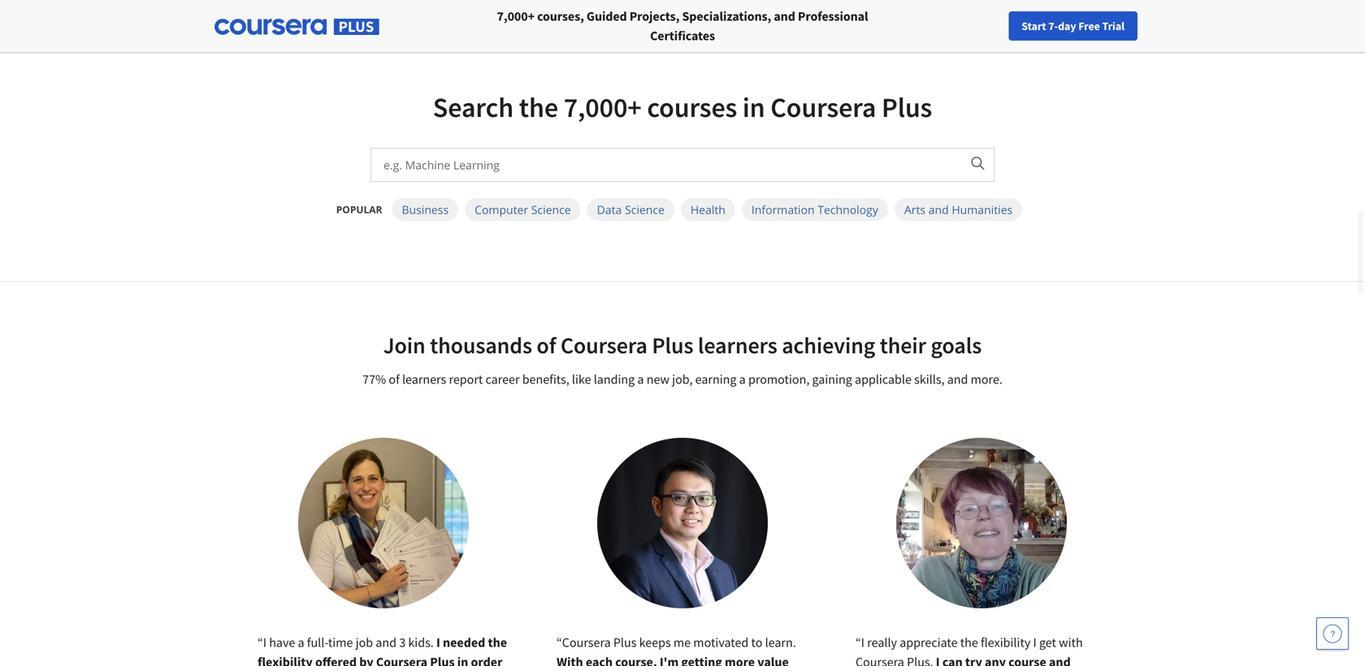 Task type: vqa. For each thing, say whether or not it's contained in the screenshot.
'Tagging'
no



Task type: locate. For each thing, give the bounding box(es) containing it.
i for have
[[263, 635, 267, 651]]

learners
[[698, 331, 778, 360], [402, 372, 447, 388]]

landing
[[594, 372, 635, 388]]

new
[[1066, 19, 1088, 33]]

in right courses
[[743, 90, 766, 125]]

science for computer science
[[532, 202, 571, 217]]

join thousands of coursera plus learners achieving their goals
[[384, 331, 982, 360]]

thousands
[[430, 331, 532, 360]]

the right search
[[519, 90, 559, 125]]

1 vertical spatial in
[[458, 655, 469, 667]]

computer
[[475, 202, 529, 217]]

needed
[[443, 635, 486, 651]]

benefits,
[[523, 372, 570, 388]]

a left 'new'
[[638, 372, 644, 388]]

in
[[743, 90, 766, 125], [458, 655, 469, 667]]

information technology button
[[742, 198, 889, 221]]

1 horizontal spatial a
[[638, 372, 644, 388]]

of right 77%
[[389, 372, 400, 388]]

2 science from the left
[[625, 202, 665, 217]]

the right needed
[[488, 635, 507, 651]]

the
[[519, 90, 559, 125], [488, 635, 507, 651]]

plus
[[882, 90, 933, 125], [652, 331, 694, 360], [614, 635, 637, 651], [430, 655, 455, 667]]

0 horizontal spatial the
[[488, 635, 507, 651]]

full-
[[307, 635, 328, 651]]

by
[[360, 655, 374, 667]]

science right computer
[[532, 202, 571, 217]]

in inside i needed the flexibility offered by coursera plus in orde
[[458, 655, 469, 667]]

learn.
[[766, 635, 797, 651]]

and right 'arts'
[[929, 202, 949, 217]]

motivated
[[694, 635, 749, 651]]

data
[[597, 202, 622, 217]]

3
[[399, 635, 406, 651]]

skills,
[[915, 372, 945, 388]]

1 vertical spatial learners
[[402, 372, 447, 388]]

in down needed
[[458, 655, 469, 667]]

0 vertical spatial learners
[[698, 331, 778, 360]]

learners down join
[[402, 372, 447, 388]]

job
[[356, 635, 373, 651]]

keeps
[[640, 635, 671, 651]]

None search field
[[224, 10, 614, 43]]

0 horizontal spatial 7,000+
[[497, 8, 535, 24]]

career
[[1090, 19, 1121, 33]]

1 horizontal spatial 7,000+
[[564, 90, 642, 125]]

free
[[1079, 19, 1101, 33]]

i inside i needed the flexibility offered by coursera plus in orde
[[437, 635, 441, 651]]

i for needed
[[437, 635, 441, 651]]

1 vertical spatial the
[[488, 635, 507, 651]]

0 vertical spatial the
[[519, 90, 559, 125]]

0 horizontal spatial in
[[458, 655, 469, 667]]

professional
[[798, 8, 869, 24]]

certificates
[[651, 28, 715, 44]]

health
[[691, 202, 726, 217]]

more.
[[971, 372, 1003, 388]]

1 i from the left
[[263, 635, 267, 651]]

help center image
[[1324, 624, 1343, 644]]

1 horizontal spatial in
[[743, 90, 766, 125]]

a right earning on the bottom of page
[[740, 372, 746, 388]]

offered
[[315, 655, 357, 667]]

of up benefits,
[[537, 331, 556, 360]]

report
[[449, 372, 483, 388]]

1 horizontal spatial learners
[[698, 331, 778, 360]]

and left professional
[[774, 8, 796, 24]]

like
[[572, 372, 592, 388]]

computer science
[[475, 202, 571, 217]]

i
[[263, 635, 267, 651], [437, 635, 441, 651]]

1 horizontal spatial of
[[537, 331, 556, 360]]

a
[[638, 372, 644, 388], [740, 372, 746, 388], [298, 635, 305, 651]]

learners up earning on the bottom of page
[[698, 331, 778, 360]]

1 science from the left
[[532, 202, 571, 217]]

i right kids.
[[437, 635, 441, 651]]

i needed the flexibility offered by coursera plus in orde
[[258, 635, 507, 667]]

1 horizontal spatial i
[[437, 635, 441, 651]]

7,000+ inside 7,000+ courses, guided projects, specializations, and professional certificates
[[497, 8, 535, 24]]

and inside 7,000+ courses, guided projects, specializations, and professional certificates
[[774, 8, 796, 24]]

0 vertical spatial 7,000+
[[497, 8, 535, 24]]

courses
[[647, 90, 738, 125]]

and left the 3
[[376, 635, 397, 651]]

0 horizontal spatial learners
[[402, 372, 447, 388]]

science right data
[[625, 202, 665, 217]]

2 horizontal spatial a
[[740, 372, 746, 388]]

have
[[269, 635, 295, 651]]

1 vertical spatial of
[[389, 372, 400, 388]]

0 horizontal spatial science
[[532, 202, 571, 217]]

find
[[1019, 19, 1040, 33]]

time
[[328, 635, 353, 651]]

Search the 7,000+ courses in Coursera Plus text field
[[372, 149, 960, 181]]

science
[[532, 202, 571, 217], [625, 202, 665, 217]]

7,000+ courses, guided projects, specializations, and professional certificates
[[497, 8, 869, 44]]

0 vertical spatial in
[[743, 90, 766, 125]]

learner image shi jie f. image
[[598, 438, 768, 609]]

specializations,
[[683, 8, 772, 24]]

and
[[774, 8, 796, 24], [929, 202, 949, 217], [948, 372, 969, 388], [376, 635, 397, 651]]

7,000+
[[497, 8, 535, 24], [564, 90, 642, 125]]

a left full- on the bottom left of page
[[298, 635, 305, 651]]

1 horizontal spatial the
[[519, 90, 559, 125]]

1 vertical spatial 7,000+
[[564, 90, 642, 125]]

of
[[537, 331, 556, 360], [389, 372, 400, 388]]

1 horizontal spatial science
[[625, 202, 665, 217]]

2 i from the left
[[437, 635, 441, 651]]

coursera
[[771, 90, 877, 125], [561, 331, 648, 360], [562, 635, 611, 651], [376, 655, 428, 667]]

new
[[647, 372, 670, 388]]

guided
[[587, 8, 627, 24]]

your
[[1043, 19, 1064, 33]]

i left 'have'
[[263, 635, 267, 651]]

0 horizontal spatial i
[[263, 635, 267, 651]]

kids.
[[408, 635, 434, 651]]



Task type: describe. For each thing, give the bounding box(es) containing it.
77% of learners report career benefits, like landing a new job, earning a promotion, gaining applicable skills, and more.
[[363, 372, 1003, 388]]

coursera plus keeps me motivated to learn.
[[562, 635, 797, 651]]

search the 7,000+ courses in coursera plus
[[433, 90, 933, 125]]

trial
[[1103, 19, 1125, 33]]

computer science button
[[465, 198, 581, 221]]

health button
[[681, 198, 736, 221]]

arts
[[905, 202, 926, 217]]

0 vertical spatial of
[[537, 331, 556, 360]]

data science
[[597, 202, 665, 217]]

business
[[402, 202, 449, 217]]

me
[[674, 635, 691, 651]]

career
[[486, 372, 520, 388]]

promotion,
[[749, 372, 810, 388]]

technology
[[818, 202, 879, 217]]

their
[[880, 331, 927, 360]]

projects,
[[630, 8, 680, 24]]

and inside "button"
[[929, 202, 949, 217]]

business button
[[392, 198, 459, 221]]

and right skills,
[[948, 372, 969, 388]]

day
[[1059, 19, 1077, 33]]

plus inside i needed the flexibility offered by coursera plus in orde
[[430, 655, 455, 667]]

i have a full-time job and 3 kids.
[[263, 635, 437, 651]]

to
[[752, 635, 763, 651]]

join
[[384, 331, 426, 360]]

search
[[433, 90, 514, 125]]

7-
[[1049, 19, 1059, 33]]

information technology
[[752, 202, 879, 217]]

arts and humanities button
[[895, 198, 1023, 221]]

learner image inés k. image
[[897, 438, 1068, 609]]

popular
[[336, 203, 383, 216]]

77%
[[363, 372, 386, 388]]

start
[[1022, 19, 1047, 33]]

earning
[[696, 372, 737, 388]]

arts and humanities
[[905, 202, 1013, 217]]

learner image abigail p. image
[[298, 438, 469, 609]]

goals
[[931, 331, 982, 360]]

humanities
[[952, 202, 1013, 217]]

coursera plus image
[[215, 19, 380, 35]]

start 7-day free trial
[[1022, 19, 1125, 33]]

find your new career link
[[1011, 16, 1129, 37]]

0 horizontal spatial of
[[389, 372, 400, 388]]

start 7-day free trial button
[[1009, 11, 1138, 41]]

applicable
[[855, 372, 912, 388]]

flexibility
[[258, 655, 313, 667]]

coursera inside i needed the flexibility offered by coursera plus in orde
[[376, 655, 428, 667]]

gaining
[[813, 372, 853, 388]]

0 horizontal spatial a
[[298, 635, 305, 651]]

job,
[[673, 372, 693, 388]]

achieving
[[782, 331, 876, 360]]

information
[[752, 202, 815, 217]]

courses,
[[538, 8, 584, 24]]

the inside i needed the flexibility offered by coursera plus in orde
[[488, 635, 507, 651]]

science for data science
[[625, 202, 665, 217]]

data science button
[[588, 198, 675, 221]]

find your new career
[[1019, 19, 1121, 33]]



